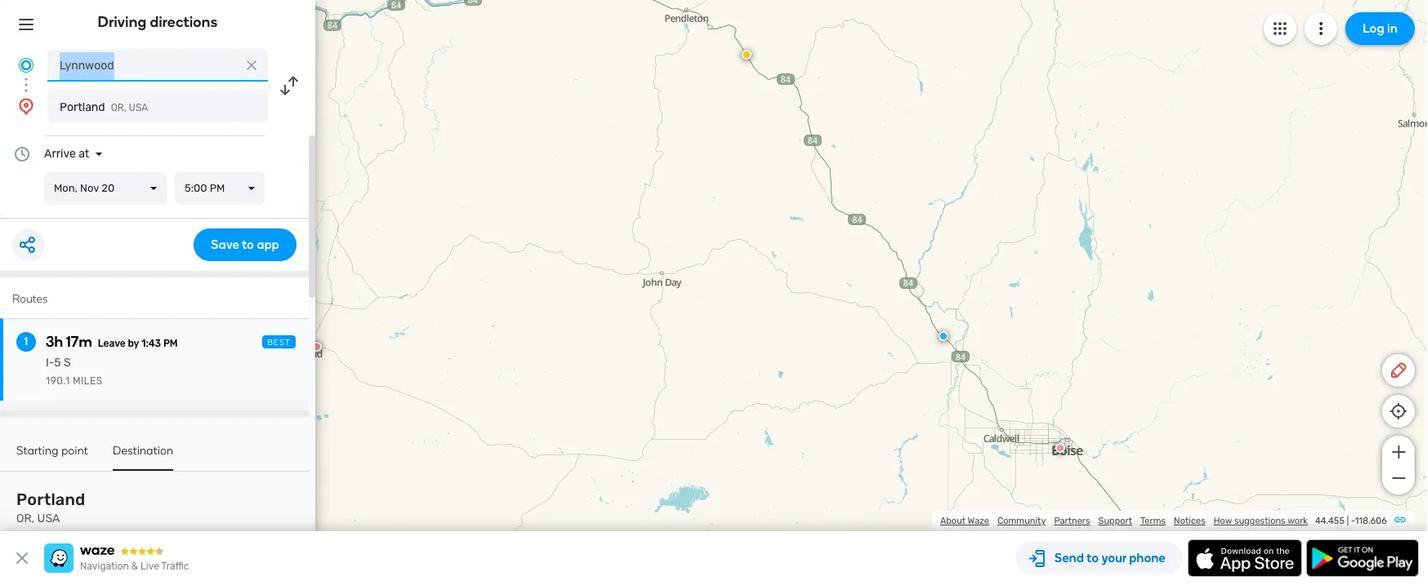 Task type: locate. For each thing, give the bounding box(es) containing it.
i-5 s 190.1 miles
[[46, 356, 103, 387]]

police image
[[939, 332, 949, 342]]

&
[[131, 561, 138, 573]]

or, down the choose starting point "text box"
[[111, 102, 126, 114]]

pm inside 3h 17m leave by 1:43 pm
[[163, 338, 178, 350]]

about
[[941, 517, 966, 527]]

location image
[[16, 96, 36, 116]]

pm right 5:00
[[210, 182, 225, 195]]

2 vertical spatial or,
[[16, 512, 34, 526]]

about waze community partners support terms notices how suggestions work 44.455 | -118.606
[[941, 517, 1388, 527]]

starting
[[16, 445, 58, 458]]

1 horizontal spatial pm
[[210, 182, 225, 195]]

usa down starting point button
[[37, 512, 60, 526]]

5:00 pm list box
[[175, 172, 265, 205]]

starting point button
[[16, 445, 88, 470]]

road closed image
[[1056, 444, 1066, 454]]

pencil image
[[1389, 361, 1409, 381]]

3h
[[46, 333, 63, 351]]

usa right portland,
[[196, 25, 217, 38]]

0 vertical spatial pm
[[210, 182, 225, 195]]

pm
[[210, 182, 225, 195], [163, 338, 178, 350]]

1 horizontal spatial usa
[[129, 102, 148, 114]]

suggestions
[[1235, 517, 1286, 527]]

point
[[61, 445, 88, 458]]

2 vertical spatial usa
[[37, 512, 60, 526]]

portland up at
[[60, 101, 105, 114]]

usa down the choose starting point "text box"
[[129, 102, 148, 114]]

portland or, usa
[[60, 101, 148, 114], [16, 490, 85, 526]]

190.1
[[46, 376, 70, 387]]

portland or, usa down starting point button
[[16, 490, 85, 526]]

best
[[267, 338, 291, 348]]

portland or, usa up at
[[60, 101, 148, 114]]

starting point
[[16, 445, 88, 458]]

portland down starting point button
[[16, 490, 85, 510]]

1:43
[[141, 338, 161, 350]]

portland
[[60, 101, 105, 114], [16, 490, 85, 510]]

terms link
[[1141, 517, 1166, 527]]

x image
[[244, 57, 260, 74]]

118.606
[[1356, 517, 1388, 527]]

waze
[[968, 517, 990, 527]]

navigation & live traffic
[[80, 561, 189, 573]]

link image
[[1394, 514, 1407, 527]]

0 horizontal spatial pm
[[163, 338, 178, 350]]

mon, nov 20
[[54, 182, 115, 195]]

2 horizontal spatial usa
[[196, 25, 217, 38]]

2 horizontal spatial or,
[[177, 25, 193, 38]]

1 vertical spatial pm
[[163, 338, 178, 350]]

x image
[[12, 549, 32, 569]]

0 vertical spatial or,
[[177, 25, 193, 38]]

1 vertical spatial usa
[[129, 102, 148, 114]]

pm right 1:43
[[163, 338, 178, 350]]

arrive at
[[44, 147, 89, 161]]

by
[[128, 338, 139, 350]]

-
[[1352, 517, 1356, 527]]

or, up x image
[[16, 512, 34, 526]]

clock image
[[12, 145, 32, 164]]

usa
[[196, 25, 217, 38], [129, 102, 148, 114], [37, 512, 60, 526]]

0 horizontal spatial or,
[[16, 512, 34, 526]]

or, right portland,
[[177, 25, 193, 38]]

1 vertical spatial portland or, usa
[[16, 490, 85, 526]]

or,
[[177, 25, 193, 38], [111, 102, 126, 114], [16, 512, 34, 526]]

routes
[[12, 293, 48, 306]]

1 horizontal spatial or,
[[111, 102, 126, 114]]

directions
[[150, 13, 218, 31]]

driving
[[98, 13, 147, 31]]

0 vertical spatial usa
[[196, 25, 217, 38]]

zoom out image
[[1389, 469, 1409, 489]]



Task type: vqa. For each thing, say whether or not it's contained in the screenshot.
"lacity.org/index.htm" link
no



Task type: describe. For each thing, give the bounding box(es) containing it.
1 vertical spatial or,
[[111, 102, 126, 114]]

5
[[54, 356, 61, 370]]

community link
[[998, 517, 1046, 527]]

support link
[[1099, 517, 1133, 527]]

mon, nov 20 list box
[[44, 172, 167, 205]]

leave
[[98, 338, 126, 350]]

current location image
[[16, 56, 36, 75]]

traffic
[[161, 561, 189, 573]]

1
[[24, 335, 28, 349]]

1 vertical spatial portland
[[16, 490, 85, 510]]

at
[[79, 147, 89, 161]]

Choose starting point text field
[[47, 49, 268, 82]]

portland,
[[129, 25, 174, 38]]

road closed image
[[312, 342, 322, 352]]

how suggestions work link
[[1214, 517, 1308, 527]]

0 horizontal spatial usa
[[37, 512, 60, 526]]

support
[[1099, 517, 1133, 527]]

about waze link
[[941, 517, 990, 527]]

terms
[[1141, 517, 1166, 527]]

portland, or, usa
[[129, 25, 217, 38]]

mon,
[[54, 182, 78, 195]]

0 vertical spatial portland
[[60, 101, 105, 114]]

destination button
[[113, 445, 173, 472]]

notices
[[1174, 517, 1206, 527]]

destination
[[113, 445, 173, 458]]

hazard image
[[742, 50, 752, 60]]

partners link
[[1055, 517, 1091, 527]]

44.455
[[1316, 517, 1345, 527]]

partners
[[1055, 517, 1091, 527]]

work
[[1288, 517, 1308, 527]]

s
[[64, 356, 71, 370]]

zoom in image
[[1389, 443, 1409, 463]]

live
[[141, 561, 159, 573]]

5:00 pm
[[185, 182, 225, 195]]

notices link
[[1174, 517, 1206, 527]]

navigation
[[80, 561, 129, 573]]

0 vertical spatial portland or, usa
[[60, 101, 148, 114]]

20
[[102, 182, 115, 195]]

community
[[998, 517, 1046, 527]]

pm inside list box
[[210, 182, 225, 195]]

|
[[1347, 517, 1349, 527]]

nov
[[80, 182, 99, 195]]

arrive
[[44, 147, 76, 161]]

driving directions
[[98, 13, 218, 31]]

i-
[[46, 356, 54, 370]]

how
[[1214, 517, 1233, 527]]

17m
[[66, 333, 92, 351]]

3h 17m leave by 1:43 pm
[[46, 333, 178, 351]]

miles
[[73, 376, 103, 387]]

5:00
[[185, 182, 207, 195]]



